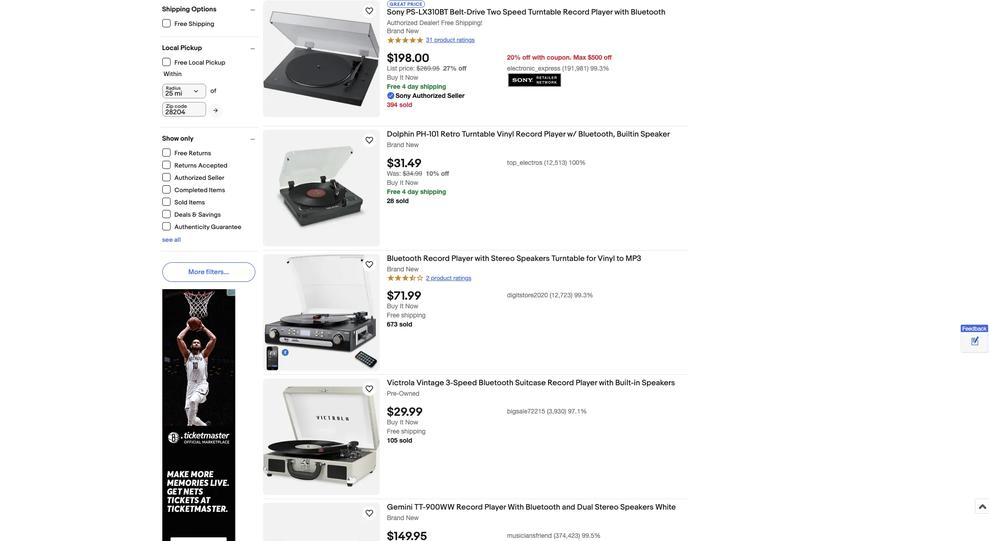 Task type: describe. For each thing, give the bounding box(es) containing it.
&
[[192, 211, 197, 219]]

2 product ratings link
[[387, 274, 471, 282]]

vinyl inside the dolphin ph-101 retro turntable vinyl record player w/ bluetooth, builtin speaker brand new
[[497, 130, 514, 139]]

(12,513)
[[544, 159, 567, 166]]

10%
[[426, 170, 439, 177]]

stereo inside the gemini tt-900ww record player with bluetooth and dual stereo speakers white brand new
[[595, 503, 619, 512]]

and
[[562, 503, 575, 512]]

turntable inside great price sony ps-lx310bt belt-drive two speed turntable record player with bluetooth authorized dealer! free shipping! brand new
[[528, 8, 561, 17]]

items for sold items
[[189, 199, 205, 206]]

tt-
[[414, 503, 426, 512]]

free shipping link
[[162, 19, 215, 28]]

top_electros (12,513) 100% was: $34.99 10% off buy it now free 4 day shipping 28 sold
[[387, 159, 586, 205]]

authenticity guarantee
[[174, 223, 241, 231]]

free inside 'digitstore2020 (12,723) 99.3% buy it now free shipping 673 sold'
[[387, 312, 399, 319]]

new inside great price sony ps-lx310bt belt-drive two speed turntable record player with bluetooth authorized dealer! free shipping! brand new
[[406, 27, 419, 35]]

4 inside top_electros (12,513) 100% was: $34.99 10% off buy it now free 4 day shipping 28 sold
[[402, 188, 406, 196]]

digitstore2020
[[507, 292, 548, 299]]

2 vertical spatial authorized
[[174, 174, 206, 182]]

sold
[[174, 199, 187, 206]]

watch dolphin ph-101 retro turntable vinyl record player w/ bluetooth, builtin speaker image
[[364, 135, 375, 146]]

list
[[387, 65, 397, 72]]

feedback
[[962, 326, 987, 332]]

local inside free local pickup link
[[189, 59, 204, 66]]

player inside the dolphin ph-101 retro turntable vinyl record player w/ bluetooth, builtin speaker brand new
[[544, 130, 565, 139]]

price
[[407, 1, 422, 7]]

buy for digitstore2020 (12,723) 99.3% buy it now free shipping 673 sold
[[387, 303, 398, 310]]

free inside top_electros (12,513) 100% was: $34.99 10% off buy it now free 4 day shipping 28 sold
[[387, 188, 400, 196]]

bluetooth record player with stereo speakers turntable for vinyl to mp3 link
[[387, 254, 687, 265]]

authorized seller
[[174, 174, 224, 182]]

3-
[[446, 379, 453, 388]]

4 inside free 4 day shipping sony authorized seller 394 sold
[[402, 82, 406, 90]]

2 product ratings
[[426, 275, 471, 282]]

great
[[390, 1, 406, 7]]

gemini tt-900ww record player with bluetooth and dual stereo speakers white link
[[387, 503, 687, 514]]

20% off with coupon. max $500 off list price: $269.95 27% off
[[387, 53, 612, 72]]

dolphin ph-101 retro turntable vinyl record player w/ bluetooth, builtin speaker image
[[275, 130, 368, 247]]

$34.99
[[403, 170, 422, 177]]

day inside free 4 day shipping sony authorized seller 394 sold
[[407, 82, 418, 90]]

suitcase
[[515, 379, 546, 388]]

seller inside free 4 day shipping sony authorized seller 394 sold
[[447, 92, 465, 99]]

0 vertical spatial returns
[[189, 149, 211, 157]]

sold items
[[174, 199, 205, 206]]

105
[[387, 437, 398, 445]]

shipping inside top_electros (12,513) 100% was: $34.99 10% off buy it now free 4 day shipping 28 sold
[[420, 188, 446, 196]]

turntable inside "bluetooth record player with stereo speakers turntable for vinyl to mp3 brand new"
[[552, 254, 585, 263]]

deals
[[174, 211, 191, 219]]

brand inside great price sony ps-lx310bt belt-drive two speed turntable record player with bluetooth authorized dealer! free shipping! brand new
[[387, 27, 404, 35]]

free local pickup
[[174, 59, 225, 66]]

99.3% for digitstore2020 (12,723) 99.3% buy it now free shipping 673 sold
[[574, 292, 593, 299]]

watch bluetooth record player with stereo speakers turntable for vinyl to mp3 image
[[364, 259, 375, 270]]

more filters... button
[[162, 263, 255, 282]]

free inside great price sony ps-lx310bt belt-drive two speed turntable record player with bluetooth authorized dealer! free shipping! brand new
[[441, 19, 454, 26]]

$500
[[588, 53, 602, 61]]

victrola vintage 3-speed bluetooth suitcase record player with built-in speakers image
[[263, 387, 380, 488]]

record inside the gemini tt-900ww record player with bluetooth and dual stereo speakers white brand new
[[456, 503, 483, 512]]

free local pickup link
[[162, 58, 226, 66]]

$29.99
[[387, 406, 423, 420]]

more
[[188, 268, 205, 277]]

max
[[573, 53, 586, 61]]

visit electronic_express ebay store! image
[[507, 73, 562, 87]]

player inside the gemini tt-900ww record player with bluetooth and dual stereo speakers white brand new
[[484, 503, 506, 512]]

record inside great price sony ps-lx310bt belt-drive two speed turntable record player with bluetooth authorized dealer! free shipping! brand new
[[563, 8, 589, 17]]

watch victrola vintage 3-speed bluetooth suitcase record player with built-in speakers image
[[364, 384, 375, 395]]

$269.95
[[417, 65, 440, 72]]

vintage
[[416, 379, 444, 388]]

673
[[387, 321, 398, 328]]

more filters...
[[188, 268, 229, 277]]

watch gemini tt-900ww record player with bluetooth and dual stereo speakers white image
[[364, 508, 375, 519]]

it for digitstore2020 (12,723) 99.3% buy it now free shipping 673 sold
[[400, 303, 403, 310]]

31 product ratings
[[426, 37, 475, 43]]

(12,723)
[[550, 292, 573, 299]]

with inside victrola vintage 3-speed bluetooth suitcase record player with built-in speakers pre-owned
[[599, 379, 613, 388]]

free down shipping options
[[174, 20, 187, 28]]

off right 20%
[[522, 53, 530, 61]]

$71.99
[[387, 290, 421, 304]]

see all
[[162, 236, 181, 244]]

100%
[[569, 159, 586, 166]]

authorized inside free 4 day shipping sony authorized seller 394 sold
[[412, 92, 446, 99]]

(374,423)
[[554, 533, 580, 540]]

show only button
[[162, 135, 259, 143]]

394
[[387, 101, 398, 108]]

sony inside free 4 day shipping sony authorized seller 394 sold
[[396, 92, 411, 99]]

returns accepted link
[[162, 161, 228, 169]]

sony inside great price sony ps-lx310bt belt-drive two speed turntable record player with bluetooth authorized dealer! free shipping! brand new
[[387, 8, 404, 17]]

completed items
[[174, 186, 225, 194]]

now for electronic_express (191,981) 99.3% buy it now
[[405, 74, 418, 81]]

pre-
[[387, 390, 399, 398]]

$31.49
[[387, 157, 422, 171]]

dealer!
[[419, 19, 439, 26]]

28
[[387, 197, 394, 205]]

of
[[210, 87, 216, 95]]

deals & savings
[[174, 211, 221, 219]]

Sony Authorized Seller text field
[[387, 91, 465, 100]]

free returns link
[[162, 149, 212, 157]]

w/
[[567, 130, 577, 139]]

was:
[[387, 170, 401, 177]]

brand inside the dolphin ph-101 retro turntable vinyl record player w/ bluetooth, builtin speaker brand new
[[387, 141, 404, 149]]

player inside great price sony ps-lx310bt belt-drive two speed turntable record player with bluetooth authorized dealer! free shipping! brand new
[[591, 8, 613, 17]]

new inside the gemini tt-900ww record player with bluetooth and dual stereo speakers white brand new
[[406, 515, 419, 522]]

for
[[586, 254, 596, 263]]

sold inside top_electros (12,513) 100% was: $34.99 10% off buy it now free 4 day shipping 28 sold
[[396, 197, 409, 205]]

speaker
[[641, 130, 670, 139]]

speakers inside victrola vintage 3-speed bluetooth suitcase record player with built-in speakers pre-owned
[[642, 379, 675, 388]]

speed inside victrola vintage 3-speed bluetooth suitcase record player with built-in speakers pre-owned
[[453, 379, 477, 388]]

1 vertical spatial seller
[[208, 174, 224, 182]]

local pickup
[[162, 44, 202, 52]]

show
[[162, 135, 179, 143]]

dolphin
[[387, 130, 414, 139]]

completed
[[174, 186, 208, 194]]

with
[[508, 503, 524, 512]]

completed items link
[[162, 186, 226, 194]]

builtin
[[617, 130, 639, 139]]

gemini tt-900ww record player with bluetooth and dual stereo speakers white brand new
[[387, 503, 676, 522]]

brand inside "bluetooth record player with stereo speakers turntable for vinyl to mp3 brand new"
[[387, 266, 404, 273]]

dual
[[577, 503, 593, 512]]

now for digitstore2020 (12,723) 99.3% buy it now free shipping 673 sold
[[405, 303, 418, 310]]

shipping inside free 4 day shipping sony authorized seller 394 sold
[[420, 82, 446, 90]]

now for bigsale72215 (3,930) 97.1% buy it now free shipping 105 sold
[[405, 419, 418, 426]]

free shipping
[[174, 20, 214, 28]]

filters...
[[206, 268, 229, 277]]

with inside 20% off with coupon. max $500 off list price: $269.95 27% off
[[532, 53, 545, 61]]

shipping options button
[[162, 5, 259, 14]]

deals & savings link
[[162, 210, 221, 219]]

bluetooth record player with stereo speakers turntable for vinyl to mp3 heading
[[387, 254, 641, 263]]

31 product ratings link
[[387, 36, 475, 44]]

show only
[[162, 135, 194, 143]]



Task type: locate. For each thing, give the bounding box(es) containing it.
only
[[180, 135, 194, 143]]

player up $500
[[591, 8, 613, 17]]

0 horizontal spatial vinyl
[[497, 130, 514, 139]]

1 vertical spatial 4
[[402, 188, 406, 196]]

0 vertical spatial ratings
[[457, 37, 475, 43]]

2 buy from the top
[[387, 179, 398, 186]]

ratings down shipping!
[[457, 37, 475, 43]]

watch sony ps-lx310bt belt-drive two speed turntable record player with bluetooth image
[[364, 5, 375, 16]]

top_electros
[[507, 159, 542, 166]]

it for bigsale72215 (3,930) 97.1% buy it now free shipping 105 sold
[[400, 419, 403, 426]]

99.3% for electronic_express (191,981) 99.3% buy it now
[[590, 65, 609, 72]]

now inside bigsale72215 (3,930) 97.1% buy it now free shipping 105 sold
[[405, 419, 418, 426]]

0 vertical spatial product
[[434, 37, 455, 43]]

now inside top_electros (12,513) 100% was: $34.99 10% off buy it now free 4 day shipping 28 sold
[[405, 179, 418, 186]]

player up 2 product ratings
[[451, 254, 473, 263]]

0 horizontal spatial stereo
[[491, 254, 515, 263]]

0 vertical spatial stereo
[[491, 254, 515, 263]]

with
[[614, 8, 629, 17], [532, 53, 545, 61], [475, 254, 489, 263], [599, 379, 613, 388]]

free down list
[[387, 82, 400, 90]]

local down local pickup dropdown button at the top
[[189, 59, 204, 66]]

local up within
[[162, 44, 179, 52]]

shipping up sony authorized seller text field
[[420, 82, 446, 90]]

returns up returns accepted
[[189, 149, 211, 157]]

0 vertical spatial 4
[[402, 82, 406, 90]]

sony ps-lx310bt belt-drive two speed turntable record player with bluetooth heading
[[387, 8, 665, 17]]

31
[[426, 37, 433, 43]]

brand down "gemini"
[[387, 515, 404, 522]]

0 horizontal spatial local
[[162, 44, 179, 52]]

dolphin ph-101 retro turntable vinyl record player w/ bluetooth, builtin speaker brand new
[[387, 130, 670, 149]]

3 it from the top
[[400, 303, 403, 310]]

free up 105
[[387, 428, 399, 435]]

ratings
[[457, 37, 475, 43], [453, 275, 471, 282]]

victrola vintage 3-speed bluetooth suitcase record player with built-in speakers link
[[387, 379, 687, 390]]

stereo up digitstore2020
[[491, 254, 515, 263]]

electronic_express (191,981) 99.3% buy it now
[[387, 65, 609, 81]]

shipping up free shipping link at the left top of the page
[[162, 5, 190, 14]]

bluetooth record player with stereo speakers turntable for vinyl to mp3 image
[[265, 254, 378, 371]]

player inside "bluetooth record player with stereo speakers turntable for vinyl to mp3 brand new"
[[451, 254, 473, 263]]

0 vertical spatial speed
[[503, 8, 526, 17]]

1 vertical spatial local
[[189, 59, 204, 66]]

now down the owned
[[405, 419, 418, 426]]

stereo right dual
[[595, 503, 619, 512]]

see all button
[[162, 236, 181, 244]]

1 vertical spatial speakers
[[642, 379, 675, 388]]

0 vertical spatial shipping
[[162, 5, 190, 14]]

in
[[634, 379, 640, 388]]

see
[[162, 236, 173, 244]]

1 vertical spatial product
[[431, 275, 452, 282]]

2 it from the top
[[400, 179, 403, 186]]

sold inside 'digitstore2020 (12,723) 99.3% buy it now free shipping 673 sold'
[[399, 321, 412, 328]]

free inside free 4 day shipping sony authorized seller 394 sold
[[387, 82, 400, 90]]

day down $34.99
[[407, 188, 418, 196]]

buy inside bigsale72215 (3,930) 97.1% buy it now free shipping 105 sold
[[387, 419, 398, 426]]

off inside top_electros (12,513) 100% was: $34.99 10% off buy it now free 4 day shipping 28 sold
[[441, 170, 449, 177]]

player inside victrola vintage 3-speed bluetooth suitcase record player with built-in speakers pre-owned
[[576, 379, 597, 388]]

4 brand from the top
[[387, 515, 404, 522]]

musiciansfriend
[[507, 533, 552, 540]]

buy down list
[[387, 74, 398, 81]]

vinyl inside "bluetooth record player with stereo speakers turntable for vinyl to mp3 brand new"
[[598, 254, 615, 263]]

2
[[426, 275, 429, 282]]

ratings inside 31 product ratings link
[[457, 37, 475, 43]]

local
[[162, 44, 179, 52], [189, 59, 204, 66]]

4 it from the top
[[400, 419, 403, 426]]

shipping options
[[162, 5, 216, 14]]

authorized down ps-
[[387, 19, 418, 26]]

it down was:
[[400, 179, 403, 186]]

0 vertical spatial local
[[162, 44, 179, 52]]

4 now from the top
[[405, 419, 418, 426]]

1 vertical spatial vinyl
[[598, 254, 615, 263]]

new inside the dolphin ph-101 retro turntable vinyl record player w/ bluetooth, builtin speaker brand new
[[406, 141, 419, 149]]

sold right '28'
[[396, 197, 409, 205]]

shipping inside 'digitstore2020 (12,723) 99.3% buy it now free shipping 673 sold'
[[401, 312, 426, 319]]

sold right 673
[[399, 321, 412, 328]]

vinyl up top_electros
[[497, 130, 514, 139]]

free up 673
[[387, 312, 399, 319]]

None text field
[[162, 102, 206, 117]]

off right 27%
[[458, 64, 466, 72]]

0 vertical spatial seller
[[447, 92, 465, 99]]

0 horizontal spatial pickup
[[180, 44, 202, 52]]

gemini tt-900ww record player with bluetooth and dual stereo speakers white heading
[[387, 503, 676, 512]]

0 vertical spatial sony
[[387, 8, 404, 17]]

speakers up digitstore2020
[[516, 254, 550, 263]]

speakers inside "bluetooth record player with stereo speakers turntable for vinyl to mp3 brand new"
[[516, 254, 550, 263]]

authorized down $269.95
[[412, 92, 446, 99]]

1 horizontal spatial local
[[189, 59, 204, 66]]

speed right vintage
[[453, 379, 477, 388]]

dolphin ph-101 retro turntable vinyl record player w/ bluetooth, builtin speaker link
[[387, 130, 687, 141]]

new down tt-
[[406, 515, 419, 522]]

mp3
[[626, 254, 641, 263]]

1 vertical spatial items
[[189, 199, 205, 206]]

product right 31
[[434, 37, 455, 43]]

0 vertical spatial turntable
[[528, 8, 561, 17]]

product inside "link"
[[431, 275, 452, 282]]

buy for bigsale72215 (3,930) 97.1% buy it now free shipping 105 sold
[[387, 419, 398, 426]]

stereo inside "bluetooth record player with stereo speakers turntable for vinyl to mp3 brand new"
[[491, 254, 515, 263]]

1 4 from the top
[[402, 82, 406, 90]]

bluetooth,
[[578, 130, 615, 139]]

with inside great price sony ps-lx310bt belt-drive two speed turntable record player with bluetooth authorized dealer! free shipping! brand new
[[614, 8, 629, 17]]

2 day from the top
[[407, 188, 418, 196]]

product for 2
[[431, 275, 452, 282]]

guarantee
[[211, 223, 241, 231]]

new inside "bluetooth record player with stereo speakers turntable for vinyl to mp3 brand new"
[[406, 266, 419, 273]]

1 vertical spatial 99.3%
[[574, 292, 593, 299]]

it for electronic_express (191,981) 99.3% buy it now
[[400, 74, 403, 81]]

authorized inside great price sony ps-lx310bt belt-drive two speed turntable record player with bluetooth authorized dealer! free shipping! brand new
[[387, 19, 418, 26]]

bluetooth record player with stereo speakers turntable for vinyl to mp3 brand new
[[387, 254, 641, 273]]

20%
[[507, 53, 521, 61]]

bluetooth inside victrola vintage 3-speed bluetooth suitcase record player with built-in speakers pre-owned
[[479, 379, 513, 388]]

1 horizontal spatial items
[[209, 186, 225, 194]]

shipping inside bigsale72215 (3,930) 97.1% buy it now free shipping 105 sold
[[401, 428, 426, 435]]

97.1%
[[568, 408, 587, 415]]

electronic_express
[[507, 65, 560, 72]]

1 vertical spatial shipping
[[189, 20, 214, 28]]

99.3% down $500
[[590, 65, 609, 72]]

1 horizontal spatial stereo
[[595, 503, 619, 512]]

seller down 27%
[[447, 92, 465, 99]]

it inside 'digitstore2020 (12,723) 99.3% buy it now free shipping 673 sold'
[[400, 303, 403, 310]]

1 vertical spatial returns
[[174, 162, 197, 169]]

shipping!
[[455, 19, 482, 26]]

great price sony ps-lx310bt belt-drive two speed turntable record player with bluetooth authorized dealer! free shipping! brand new
[[387, 1, 665, 35]]

brand down dolphin
[[387, 141, 404, 149]]

2 vertical spatial turntable
[[552, 254, 585, 263]]

0 horizontal spatial seller
[[208, 174, 224, 182]]

99.3% inside electronic_express (191,981) 99.3% buy it now
[[590, 65, 609, 72]]

items for completed items
[[209, 186, 225, 194]]

product right "2"
[[431, 275, 452, 282]]

buy down was:
[[387, 179, 398, 186]]

two
[[487, 8, 501, 17]]

sony up 394 on the left top
[[396, 92, 411, 99]]

1 vertical spatial authorized
[[412, 92, 446, 99]]

99.3% right (12,723)
[[574, 292, 593, 299]]

4 down $34.99
[[402, 188, 406, 196]]

new up 2 product ratings "link"
[[406, 266, 419, 273]]

2 now from the top
[[405, 179, 418, 186]]

player left with
[[484, 503, 506, 512]]

buy inside top_electros (12,513) 100% was: $34.99 10% off buy it now free 4 day shipping 28 sold
[[387, 179, 398, 186]]

0 horizontal spatial items
[[189, 199, 205, 206]]

buy
[[387, 74, 398, 81], [387, 179, 398, 186], [387, 303, 398, 310], [387, 419, 398, 426]]

options
[[191, 5, 216, 14]]

speed right the two on the top of the page
[[503, 8, 526, 17]]

2 new from the top
[[406, 141, 419, 149]]

bluetooth inside "bluetooth record player with stereo speakers turntable for vinyl to mp3 brand new"
[[387, 254, 422, 263]]

new down ps-
[[406, 27, 419, 35]]

1 vertical spatial turntable
[[462, 130, 495, 139]]

free down show only
[[174, 149, 187, 157]]

ratings for 2 product ratings
[[453, 275, 471, 282]]

sold
[[399, 101, 412, 108], [396, 197, 409, 205], [399, 321, 412, 328], [399, 437, 412, 445]]

new down ph-
[[406, 141, 419, 149]]

off right 10%
[[441, 170, 449, 177]]

1 now from the top
[[405, 74, 418, 81]]

ratings inside 2 product ratings "link"
[[453, 275, 471, 282]]

authorized up completed at the top left of page
[[174, 174, 206, 182]]

bluetooth inside great price sony ps-lx310bt belt-drive two speed turntable record player with bluetooth authorized dealer! free shipping! brand new
[[631, 8, 665, 17]]

sold right 105
[[399, 437, 412, 445]]

sony down great
[[387, 8, 404, 17]]

ps-
[[406, 8, 418, 17]]

0 vertical spatial pickup
[[180, 44, 202, 52]]

0 vertical spatial 99.3%
[[590, 65, 609, 72]]

0 vertical spatial vinyl
[[497, 130, 514, 139]]

1 new from the top
[[406, 27, 419, 35]]

pickup up free local pickup link
[[180, 44, 202, 52]]

ratings right "2"
[[453, 275, 471, 282]]

pickup down local pickup dropdown button at the top
[[206, 59, 225, 66]]

0 vertical spatial items
[[209, 186, 225, 194]]

1 vertical spatial day
[[407, 188, 418, 196]]

authenticity
[[174, 223, 209, 231]]

now down 2 product ratings "link"
[[405, 303, 418, 310]]

free inside bigsale72215 (3,930) 97.1% buy it now free shipping 105 sold
[[387, 428, 399, 435]]

it inside top_electros (12,513) 100% was: $34.99 10% off buy it now free 4 day shipping 28 sold
[[400, 179, 403, 186]]

shipping down options at the top left
[[189, 20, 214, 28]]

free returns
[[174, 149, 211, 157]]

day inside top_electros (12,513) 100% was: $34.99 10% off buy it now free 4 day shipping 28 sold
[[407, 188, 418, 196]]

player up 97.1%
[[576, 379, 597, 388]]

free
[[441, 19, 454, 26], [174, 20, 187, 28], [174, 59, 187, 66], [387, 82, 400, 90], [174, 149, 187, 157], [387, 188, 400, 196], [387, 312, 399, 319], [387, 428, 399, 435]]

items down authorized seller
[[209, 186, 225, 194]]

local pickup button
[[162, 44, 259, 52]]

player left the "w/"
[[544, 130, 565, 139]]

3 buy from the top
[[387, 303, 398, 310]]

returns down free returns link
[[174, 162, 197, 169]]

advertisement region
[[162, 290, 235, 542]]

record inside "bluetooth record player with stereo speakers turntable for vinyl to mp3 brand new"
[[423, 254, 450, 263]]

shipping
[[420, 82, 446, 90], [420, 188, 446, 196], [401, 312, 426, 319], [401, 428, 426, 435]]

1 brand from the top
[[387, 27, 404, 35]]

record
[[563, 8, 589, 17], [516, 130, 542, 139], [423, 254, 450, 263], [548, 379, 574, 388], [456, 503, 483, 512]]

dolphin ph-101 retro turntable vinyl record player w/ bluetooth, builtin speaker heading
[[387, 130, 670, 139]]

speed inside great price sony ps-lx310bt belt-drive two speed turntable record player with bluetooth authorized dealer! free shipping! brand new
[[503, 8, 526, 17]]

gemini
[[387, 503, 413, 512]]

it inside bigsale72215 (3,930) 97.1% buy it now free shipping 105 sold
[[400, 419, 403, 426]]

it
[[400, 74, 403, 81], [400, 179, 403, 186], [400, 303, 403, 310], [400, 419, 403, 426]]

1 it from the top
[[400, 74, 403, 81]]

record up top_electros
[[516, 130, 542, 139]]

victrola vintage 3-speed bluetooth suitcase record player with built-in speakers heading
[[387, 379, 675, 388]]

items
[[209, 186, 225, 194], [189, 199, 205, 206]]

it inside electronic_express (191,981) 99.3% buy it now
[[400, 74, 403, 81]]

speed
[[503, 8, 526, 17], [453, 379, 477, 388]]

authorized seller link
[[162, 173, 225, 182]]

record inside the dolphin ph-101 retro turntable vinyl record player w/ bluetooth, builtin speaker brand new
[[516, 130, 542, 139]]

sold inside bigsale72215 (3,930) 97.1% buy it now free shipping 105 sold
[[399, 437, 412, 445]]

1 vertical spatial pickup
[[206, 59, 225, 66]]

with inside "bluetooth record player with stereo speakers turntable for vinyl to mp3 brand new"
[[475, 254, 489, 263]]

it down 2 product ratings "link"
[[400, 303, 403, 310]]

2 vertical spatial speakers
[[620, 503, 654, 512]]

price:
[[399, 65, 415, 72]]

4 buy from the top
[[387, 419, 398, 426]]

seller
[[447, 92, 465, 99], [208, 174, 224, 182]]

great price button
[[387, 0, 425, 8]]

1 horizontal spatial speed
[[503, 8, 526, 17]]

coupon.
[[547, 53, 571, 61]]

white
[[655, 503, 676, 512]]

free up within
[[174, 59, 187, 66]]

brand right watch bluetooth record player with stereo speakers turntable for vinyl to mp3 icon
[[387, 266, 404, 273]]

buy for electronic_express (191,981) 99.3% buy it now
[[387, 74, 398, 81]]

sony ps-lx310bt belt-drive two speed turntable record player with bluetooth image
[[263, 11, 380, 107]]

3 new from the top
[[406, 266, 419, 273]]

items up 'deals & savings'
[[189, 199, 205, 206]]

brand inside the gemini tt-900ww record player with bluetooth and dual stereo speakers white brand new
[[387, 515, 404, 522]]

bluetooth inside the gemini tt-900ww record player with bluetooth and dual stereo speakers white brand new
[[526, 503, 560, 512]]

(191,981)
[[562, 65, 589, 72]]

returns accepted
[[174, 162, 227, 169]]

now inside 'digitstore2020 (12,723) 99.3% buy it now free shipping 673 sold'
[[405, 303, 418, 310]]

authenticity guarantee link
[[162, 223, 242, 231]]

2 4 from the top
[[402, 188, 406, 196]]

1 vertical spatial stereo
[[595, 503, 619, 512]]

1 day from the top
[[407, 82, 418, 90]]

gemini tt-900ww record player with bluetooth and dual stereo speakers white image
[[263, 503, 380, 542]]

3 now from the top
[[405, 303, 418, 310]]

record inside victrola vintage 3-speed bluetooth suitcase record player with built-in speakers pre-owned
[[548, 379, 574, 388]]

off right $500
[[604, 53, 612, 61]]

speakers left the white
[[620, 503, 654, 512]]

1 vertical spatial speed
[[453, 379, 477, 388]]

sony ps-lx310bt belt-drive two speed turntable record player with bluetooth link
[[387, 8, 687, 19]]

record up max
[[563, 8, 589, 17]]

shipping down 10%
[[420, 188, 446, 196]]

1 horizontal spatial seller
[[447, 92, 465, 99]]

1 vertical spatial sony
[[396, 92, 411, 99]]

3 brand from the top
[[387, 266, 404, 273]]

belt-
[[450, 8, 467, 17]]

4 down price:
[[402, 82, 406, 90]]

buy inside 'digitstore2020 (12,723) 99.3% buy it now free shipping 673 sold'
[[387, 303, 398, 310]]

buy up 105
[[387, 419, 398, 426]]

turntable inside the dolphin ph-101 retro turntable vinyl record player w/ bluetooth, builtin speaker brand new
[[462, 130, 495, 139]]

all
[[174, 236, 181, 244]]

now down $34.99
[[405, 179, 418, 186]]

buy up 673
[[387, 303, 398, 310]]

record up (3,930)
[[548, 379, 574, 388]]

bluetooth
[[631, 8, 665, 17], [387, 254, 422, 263], [479, 379, 513, 388], [526, 503, 560, 512]]

seller down accepted
[[208, 174, 224, 182]]

ratings for 31 product ratings
[[457, 37, 475, 43]]

record right "900ww"
[[456, 503, 483, 512]]

now down price:
[[405, 74, 418, 81]]

1 horizontal spatial vinyl
[[598, 254, 615, 263]]

0 horizontal spatial speed
[[453, 379, 477, 388]]

shipping down $29.99
[[401, 428, 426, 435]]

brand down great
[[387, 27, 404, 35]]

apply within filter image
[[213, 108, 218, 114]]

now inside electronic_express (191,981) 99.3% buy it now
[[405, 74, 418, 81]]

to
[[617, 254, 624, 263]]

sold right 394 on the left top
[[399, 101, 412, 108]]

0 vertical spatial day
[[407, 82, 418, 90]]

free down the belt-
[[441, 19, 454, 26]]

speakers inside the gemini tt-900ww record player with bluetooth and dual stereo speakers white brand new
[[620, 503, 654, 512]]

900ww
[[426, 503, 455, 512]]

product
[[434, 37, 455, 43], [431, 275, 452, 282]]

1 buy from the top
[[387, 74, 398, 81]]

it down price:
[[400, 74, 403, 81]]

1 vertical spatial ratings
[[453, 275, 471, 282]]

27%
[[443, 64, 457, 72]]

vinyl left to
[[598, 254, 615, 263]]

day up sony authorized seller text field
[[407, 82, 418, 90]]

returns
[[189, 149, 211, 157], [174, 162, 197, 169]]

1 horizontal spatial pickup
[[206, 59, 225, 66]]

4 new from the top
[[406, 515, 419, 522]]

player
[[591, 8, 613, 17], [544, 130, 565, 139], [451, 254, 473, 263], [576, 379, 597, 388], [484, 503, 506, 512]]

bigsale72215 (3,930) 97.1% buy it now free shipping 105 sold
[[387, 408, 587, 445]]

free 4 day shipping sony authorized seller 394 sold
[[387, 82, 465, 108]]

sold inside free 4 day shipping sony authorized seller 394 sold
[[399, 101, 412, 108]]

record up 2 product ratings "link"
[[423, 254, 450, 263]]

0 vertical spatial speakers
[[516, 254, 550, 263]]

accepted
[[198, 162, 227, 169]]

0 vertical spatial authorized
[[387, 19, 418, 26]]

shipping down $71.99
[[401, 312, 426, 319]]

it down the owned
[[400, 419, 403, 426]]

speakers right in
[[642, 379, 675, 388]]

product for 31
[[434, 37, 455, 43]]

99.3% inside 'digitstore2020 (12,723) 99.3% buy it now free shipping 673 sold'
[[574, 292, 593, 299]]

buy inside electronic_express (191,981) 99.3% buy it now
[[387, 74, 398, 81]]

items inside "link"
[[209, 186, 225, 194]]

99.3%
[[590, 65, 609, 72], [574, 292, 593, 299]]

now
[[405, 74, 418, 81], [405, 179, 418, 186], [405, 303, 418, 310], [405, 419, 418, 426]]

2 brand from the top
[[387, 141, 404, 149]]

free up '28'
[[387, 188, 400, 196]]



Task type: vqa. For each thing, say whether or not it's contained in the screenshot.
Breitling checkbox
no



